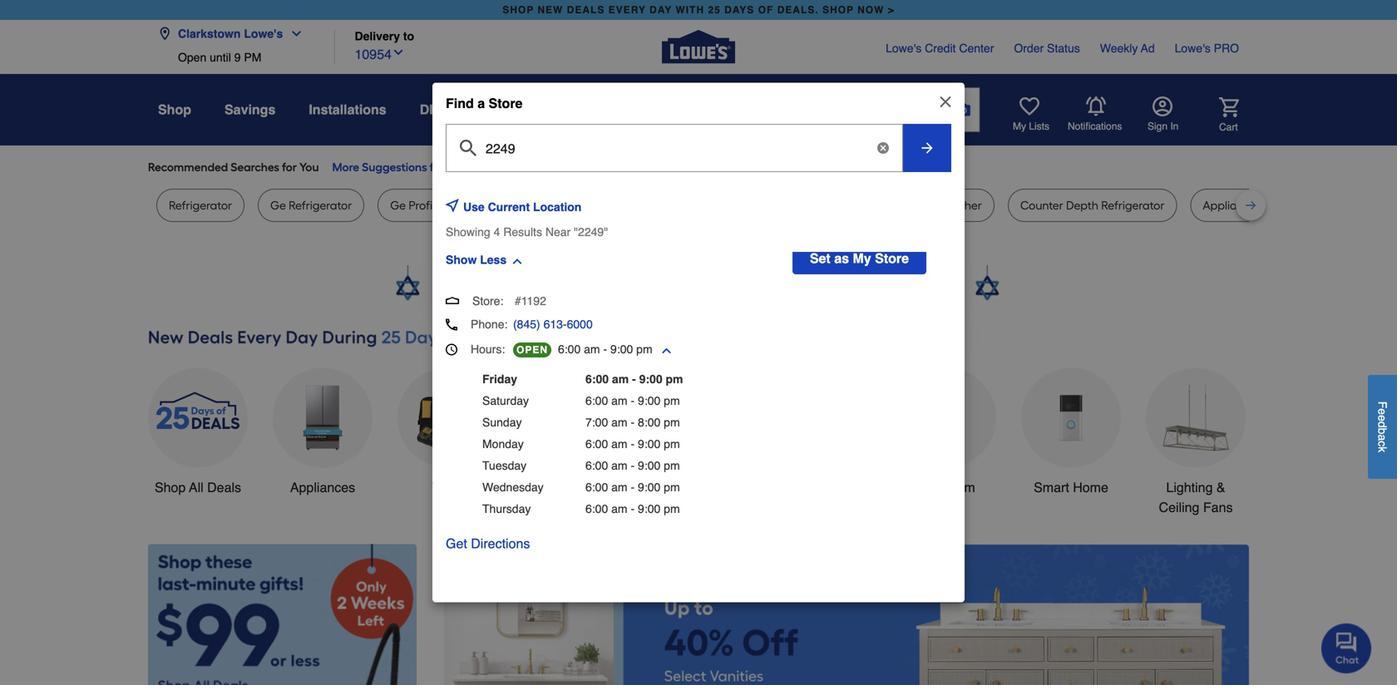 Task type: vqa. For each thing, say whether or not it's contained in the screenshot.
Holiday
no



Task type: describe. For each thing, give the bounding box(es) containing it.
6:00 for monday
[[586, 438, 608, 451]]

pm for wednesday
[[664, 481, 680, 494]]

phone image
[[446, 319, 458, 331]]

christmas decorations
[[537, 480, 608, 515]]

1 shop from the left
[[503, 4, 534, 16]]

with
[[676, 4, 705, 16]]

am for monday
[[612, 438, 628, 451]]

lowe's credit center link
[[886, 40, 994, 57]]

pm for tuesday
[[664, 459, 680, 472]]

close image
[[937, 94, 954, 110]]

open until 9 pm
[[178, 51, 262, 64]]

in
[[1171, 121, 1179, 132]]

decorations
[[537, 500, 608, 515]]

25
[[708, 4, 721, 16]]

kitchen
[[649, 480, 694, 495]]

1 e from the top
[[1376, 409, 1390, 415]]

lighting
[[1167, 480, 1213, 495]]

saturday
[[482, 394, 529, 408]]

use current location
[[463, 200, 582, 214]]

every
[[609, 4, 646, 16]]

6:00 for friday
[[586, 373, 609, 386]]

installations
[[309, 102, 387, 117]]

f
[[1376, 401, 1390, 409]]

- for tuesday
[[631, 459, 635, 472]]

smart home link
[[1022, 368, 1121, 498]]

show
[[446, 253, 477, 267]]

all
[[189, 480, 204, 495]]

k
[[1376, 447, 1390, 453]]

ge profile refrigerator
[[390, 198, 508, 213]]

0 horizontal spatial store
[[489, 96, 523, 111]]

diy & ideas button
[[420, 95, 493, 125]]

refrigerator for counter depth refrigerator
[[1102, 198, 1165, 213]]

kitchen faucets link
[[647, 368, 747, 498]]

7:00 am - 8:00 pm
[[586, 416, 680, 429]]

showing
[[446, 225, 491, 239]]

arrow right image
[[919, 140, 936, 156]]

4
[[494, 225, 500, 239]]

- for sunday
[[631, 416, 635, 429]]

10954
[[355, 47, 392, 62]]

weekly ad
[[1100, 42, 1155, 55]]

my lists
[[1013, 121, 1050, 132]]

lowe's pro
[[1175, 42, 1239, 55]]

Search Query text field
[[527, 88, 905, 131]]

chevron right image
[[467, 161, 480, 174]]

& for diy
[[445, 102, 455, 117]]

8:00
[[638, 416, 661, 429]]

pm for friday
[[666, 373, 683, 386]]

6:00 am - 9:00 pm for monday
[[586, 438, 680, 451]]

appliances
[[290, 480, 355, 495]]

searches
[[231, 160, 279, 174]]

french door refrigerator
[[546, 198, 676, 213]]

installations button
[[309, 95, 387, 125]]

chat invite button image
[[1322, 623, 1373, 674]]

am for friday
[[612, 373, 629, 386]]

notifications
[[1068, 121, 1122, 132]]

6:00 for saturday
[[586, 394, 608, 408]]

a inside button
[[1376, 434, 1390, 441]]

pm
[[244, 51, 262, 64]]

9
[[234, 51, 241, 64]]

find
[[446, 96, 474, 111]]

diy & ideas
[[420, 102, 493, 117]]

9:00 for friday
[[639, 373, 663, 386]]

of
[[758, 4, 774, 16]]

deals
[[207, 480, 241, 495]]

open for open until 9 pm
[[178, 51, 207, 64]]

6:00 am - 9:00 pm for thursday
[[586, 502, 680, 516]]

thursday
[[482, 502, 531, 516]]

history image
[[446, 344, 458, 356]]

6:00 for thursday
[[586, 502, 608, 516]]

new deals every day during 25 days of deals image
[[148, 324, 1249, 351]]

savings
[[225, 102, 276, 117]]

ge for ge refrigerator
[[270, 198, 286, 213]]

6:00 am - 9:00 pm for friday
[[586, 373, 683, 386]]

center
[[959, 42, 994, 55]]

location
[[533, 200, 582, 214]]

depth
[[1066, 198, 1099, 213]]

fans
[[1204, 500, 1233, 515]]

until
[[210, 51, 231, 64]]

am for tuesday
[[612, 459, 628, 472]]

for for searches
[[282, 160, 297, 174]]

as
[[835, 251, 849, 266]]

pagoda image
[[446, 294, 459, 307]]

ad
[[1141, 42, 1155, 55]]

more suggestions for you
[[332, 160, 467, 174]]

& for lighting
[[1217, 480, 1226, 495]]

ideas
[[459, 102, 493, 117]]

"2249"
[[574, 225, 608, 239]]

results
[[503, 225, 542, 239]]

weekly
[[1100, 42, 1138, 55]]

bathroom
[[918, 480, 975, 495]]

6:00 for wednesday
[[586, 481, 608, 494]]

9:00 for thursday
[[638, 502, 661, 516]]

days
[[725, 4, 755, 16]]

less
[[480, 253, 507, 267]]

hours
[[471, 343, 502, 356]]

(845) 613-6000 link
[[513, 316, 593, 333]]

get directions
[[446, 536, 530, 552]]

6:00 am - 9:00 pm for saturday
[[586, 394, 680, 408]]

shop these last-minute gifts. $99 or less. quantities are limited and won't last. image
[[148, 544, 417, 685]]

delivery
[[355, 29, 400, 43]]

phone: (845) 613-6000
[[471, 318, 593, 331]]

dishwasher
[[921, 198, 982, 213]]

clarkstown lowe's button
[[158, 17, 310, 51]]

deals
[[567, 4, 605, 16]]

lowe's credit center
[[886, 42, 994, 55]]

f e e d b a c k button
[[1368, 375, 1398, 479]]

10954 button
[[355, 43, 405, 65]]

6:00 am - 9:00 pm for tuesday
[[586, 459, 680, 472]]

order status
[[1014, 42, 1080, 55]]

- for friday
[[632, 373, 636, 386]]

use
[[463, 200, 485, 214]]

lowe's wishes you and your family a happy hanukkah. image
[[148, 265, 1249, 307]]

1 refrigerator from the left
[[169, 198, 232, 213]]

tools
[[432, 480, 463, 495]]

- for monday
[[631, 438, 635, 451]]

lowe's for lowe's credit center
[[886, 42, 922, 55]]

2 e from the top
[[1376, 415, 1390, 421]]

refrigerator for french door refrigerator
[[613, 198, 676, 213]]

am for thursday
[[612, 502, 628, 516]]

wednesday
[[482, 481, 544, 494]]

order status link
[[1014, 40, 1080, 57]]



Task type: locate. For each thing, give the bounding box(es) containing it.
clarkstown lowe's
[[178, 27, 283, 40]]

new
[[538, 4, 563, 16]]

location image
[[158, 27, 171, 40]]

& inside lighting & ceiling fans
[[1217, 480, 1226, 495]]

9:00 for wednesday
[[638, 481, 661, 494]]

1 horizontal spatial lowe's
[[886, 42, 922, 55]]

lowe's for lowe's pro
[[1175, 42, 1211, 55]]

appliance
[[1203, 198, 1257, 213]]

lowe's
[[244, 27, 283, 40], [886, 42, 922, 55], [1175, 42, 1211, 55]]

1 horizontal spatial chevron down image
[[392, 46, 405, 59]]

chevron down image inside 10954 button
[[392, 46, 405, 59]]

sign in
[[1148, 121, 1179, 132]]

set
[[810, 251, 831, 266]]

1 vertical spatial shop
[[155, 480, 186, 495]]

counter depth refrigerator
[[1021, 198, 1165, 213]]

1 ge from the left
[[270, 198, 286, 213]]

diy
[[420, 102, 442, 117]]

refrigerator down 'recommended'
[[169, 198, 232, 213]]

- for thursday
[[631, 502, 635, 516]]

more
[[332, 160, 359, 174]]

christmas
[[542, 480, 602, 495]]

you
[[299, 160, 319, 174], [447, 160, 467, 174]]

- for saturday
[[631, 394, 635, 408]]

0 vertical spatial chevron down image
[[283, 27, 303, 40]]

my inside "button"
[[853, 251, 871, 266]]

directions
[[471, 536, 530, 552]]

& inside diy & ideas button
[[445, 102, 455, 117]]

1 vertical spatial my
[[853, 251, 871, 266]]

shop left all
[[155, 480, 186, 495]]

0 horizontal spatial a
[[478, 96, 485, 111]]

e
[[1376, 409, 1390, 415], [1376, 415, 1390, 421]]

0 vertical spatial a
[[478, 96, 485, 111]]

show less
[[446, 253, 507, 267]]

my lists link
[[1013, 96, 1050, 133]]

0 horizontal spatial chevron down image
[[283, 27, 303, 40]]

for for suggestions
[[430, 160, 445, 174]]

a up k
[[1376, 434, 1390, 441]]

am for saturday
[[612, 394, 628, 408]]

lowe's left pro
[[1175, 42, 1211, 55]]

9:00 for monday
[[638, 438, 661, 451]]

lowe's left credit
[[886, 42, 922, 55]]

& right diy at left
[[445, 102, 455, 117]]

1 vertical spatial a
[[1376, 434, 1390, 441]]

shop inside "link"
[[155, 480, 186, 495]]

ge down searches
[[270, 198, 286, 213]]

pm
[[637, 343, 653, 356], [666, 373, 683, 386], [664, 394, 680, 408], [664, 416, 680, 429], [664, 438, 680, 451], [664, 459, 680, 472], [664, 481, 680, 494], [664, 502, 680, 516]]

you for more suggestions for you
[[447, 160, 467, 174]]

ge left the profile
[[390, 198, 406, 213]]

lowe's inside "link"
[[1175, 42, 1211, 55]]

lowe's home improvement account image
[[1153, 96, 1173, 116]]

deals.
[[777, 4, 819, 16]]

0 horizontal spatial &
[[445, 102, 455, 117]]

to
[[403, 29, 414, 43]]

1 horizontal spatial ge
[[390, 198, 406, 213]]

1 horizontal spatial a
[[1376, 434, 1390, 441]]

0 horizontal spatial my
[[853, 251, 871, 266]]

store right 'find'
[[489, 96, 523, 111]]

for right searches
[[282, 160, 297, 174]]

1 vertical spatial open
[[517, 344, 548, 356]]

0 horizontal spatial for
[[282, 160, 297, 174]]

0 horizontal spatial ge
[[270, 198, 286, 213]]

pm for monday
[[664, 438, 680, 451]]

1 vertical spatial store
[[875, 251, 909, 266]]

now
[[858, 4, 885, 16]]

up to 40 percent off select vanities. plus get free local delivery on select vanities. image
[[443, 544, 1249, 685]]

recommended searches for you heading
[[148, 159, 1249, 176]]

open down phone: (845) 613-6000
[[517, 344, 548, 356]]

you left "more"
[[299, 160, 319, 174]]

0 horizontal spatial lowe's
[[244, 27, 283, 40]]

- for wednesday
[[631, 481, 635, 494]]

shop up 'recommended'
[[158, 102, 191, 117]]

more suggestions for you link
[[332, 159, 480, 176]]

open
[[178, 51, 207, 64], [517, 344, 548, 356]]

6:00
[[558, 343, 581, 356], [586, 373, 609, 386], [586, 394, 608, 408], [586, 438, 608, 451], [586, 459, 608, 472], [586, 481, 608, 494], [586, 502, 608, 516]]

am for wednesday
[[612, 481, 628, 494]]

sign
[[1148, 121, 1168, 132]]

pro
[[1214, 42, 1239, 55]]

lowe's inside button
[[244, 27, 283, 40]]

shop for shop
[[158, 102, 191, 117]]

0 horizontal spatial open
[[178, 51, 207, 64]]

0 vertical spatial &
[[445, 102, 455, 117]]

shop left now
[[823, 4, 854, 16]]

lowe's home improvement cart image
[[1219, 97, 1239, 117]]

gps image
[[446, 199, 459, 212]]

bathroom link
[[897, 368, 997, 498]]

e up b
[[1376, 415, 1390, 421]]

my
[[1013, 121, 1027, 132], [853, 251, 871, 266]]

get directions link
[[446, 534, 530, 554]]

lowe's up pm
[[244, 27, 283, 40]]

refrigerator
[[169, 198, 232, 213], [289, 198, 352, 213], [444, 198, 508, 213], [613, 198, 676, 213], [1102, 198, 1165, 213]]

counter
[[1021, 198, 1064, 213]]

credit
[[925, 42, 956, 55]]

open for open
[[517, 344, 548, 356]]

find a store
[[446, 96, 523, 111]]

pm for saturday
[[664, 394, 680, 408]]

recommended
[[148, 160, 228, 174]]

lowe's pro link
[[1175, 40, 1239, 57]]

refrigerator right depth
[[1102, 198, 1165, 213]]

2 shop from the left
[[823, 4, 854, 16]]

2 refrigerator from the left
[[289, 198, 352, 213]]

savings button
[[225, 95, 276, 125]]

a right 'find'
[[478, 96, 485, 111]]

c
[[1376, 441, 1390, 447]]

refrigerator up showing
[[444, 198, 508, 213]]

1 for from the left
[[282, 160, 297, 174]]

None search field
[[526, 87, 980, 148]]

Zip Code, City, State or Store # text field
[[453, 132, 897, 157]]

store inside "button"
[[875, 251, 909, 266]]

3 refrigerator from the left
[[444, 198, 508, 213]]

you for recommended searches for you
[[299, 160, 319, 174]]

french
[[546, 198, 581, 213]]

& up fans
[[1217, 480, 1226, 495]]

smart home
[[1034, 480, 1109, 495]]

7:00
[[586, 416, 608, 429]]

showing                                      4                                     results near "2249"
[[446, 225, 608, 239]]

faucets
[[697, 480, 745, 495]]

tuesday
[[482, 459, 527, 472]]

1 horizontal spatial open
[[517, 344, 548, 356]]

sunday
[[482, 416, 522, 429]]

phone:
[[471, 318, 508, 331]]

4 refrigerator from the left
[[613, 198, 676, 213]]

order
[[1014, 42, 1044, 55]]

0 horizontal spatial you
[[299, 160, 319, 174]]

shop all deals
[[155, 480, 241, 495]]

1 horizontal spatial my
[[1013, 121, 1027, 132]]

my left lists
[[1013, 121, 1027, 132]]

use current location button
[[463, 189, 608, 225]]

0 vertical spatial open
[[178, 51, 207, 64]]

1 vertical spatial chevron down image
[[392, 46, 405, 59]]

0 vertical spatial store
[[489, 96, 523, 111]]

shop for shop all deals
[[155, 480, 186, 495]]

day
[[650, 4, 672, 16]]

chevron down image inside clarkstown lowe's button
[[283, 27, 303, 40]]

2 for from the left
[[430, 160, 445, 174]]

2 you from the left
[[447, 160, 467, 174]]

store right as at the top right of page
[[875, 251, 909, 266]]

current
[[488, 200, 530, 214]]

hours :
[[471, 343, 505, 356]]

1 horizontal spatial shop
[[823, 4, 854, 16]]

suggestions
[[362, 160, 427, 174]]

pm for thursday
[[664, 502, 680, 516]]

f e e d b a c k
[[1376, 401, 1390, 453]]

1 you from the left
[[299, 160, 319, 174]]

1 horizontal spatial you
[[447, 160, 467, 174]]

e up d
[[1376, 409, 1390, 415]]

smart
[[1034, 480, 1070, 495]]

2 horizontal spatial lowe's
[[1175, 42, 1211, 55]]

6:00 am - 9:00 pm for wednesday
[[586, 481, 680, 494]]

&
[[445, 102, 455, 117], [1217, 480, 1226, 495]]

refrigerator down "more"
[[289, 198, 352, 213]]

0 horizontal spatial shop
[[503, 4, 534, 16]]

1 horizontal spatial store
[[875, 251, 909, 266]]

pm for sunday
[[664, 416, 680, 429]]

refrigerator right 'door'
[[613, 198, 676, 213]]

ge for ge profile refrigerator
[[390, 198, 406, 213]]

1 vertical spatial &
[[1217, 480, 1226, 495]]

refrigerator for ge profile refrigerator
[[444, 198, 508, 213]]

shop all deals link
[[148, 368, 248, 498]]

613-
[[544, 318, 567, 331]]

appliance package
[[1203, 198, 1306, 213]]

9:00 for tuesday
[[638, 459, 661, 472]]

profile
[[409, 198, 441, 213]]

9:00 for saturday
[[638, 394, 661, 408]]

6:00 for tuesday
[[586, 459, 608, 472]]

camera image
[[955, 101, 972, 118]]

lists
[[1029, 121, 1050, 132]]

lowe's home improvement lists image
[[1020, 96, 1040, 116]]

ge
[[270, 198, 286, 213], [390, 198, 406, 213]]

lighting & ceiling fans
[[1159, 480, 1233, 515]]

1 horizontal spatial for
[[430, 160, 445, 174]]

my right as at the top right of page
[[853, 251, 871, 266]]

open left until
[[178, 51, 207, 64]]

0 vertical spatial my
[[1013, 121, 1027, 132]]

0 vertical spatial shop
[[158, 102, 191, 117]]

2 ge from the left
[[390, 198, 406, 213]]

appliances link
[[273, 368, 373, 498]]

d
[[1376, 421, 1390, 428]]

shop new deals every day with 25 days of deals. shop now >
[[503, 4, 895, 16]]

(845)
[[513, 318, 540, 331]]

you up the gps image
[[447, 160, 467, 174]]

shop new deals every day with 25 days of deals. shop now > link
[[499, 0, 898, 20]]

chevron down image
[[283, 27, 303, 40], [392, 46, 405, 59]]

shop button
[[158, 95, 191, 125]]

shop left new
[[503, 4, 534, 16]]

lowe's home improvement notification center image
[[1086, 97, 1106, 116]]

1 horizontal spatial &
[[1217, 480, 1226, 495]]

weekly ad link
[[1100, 40, 1155, 57]]

5 refrigerator from the left
[[1102, 198, 1165, 213]]

sign in button
[[1148, 96, 1179, 133]]

am for sunday
[[612, 416, 628, 429]]

for left chevron right image
[[430, 160, 445, 174]]

:
[[502, 343, 505, 356]]

lowe's home improvement logo image
[[662, 10, 735, 84]]

tools link
[[398, 368, 497, 498]]



